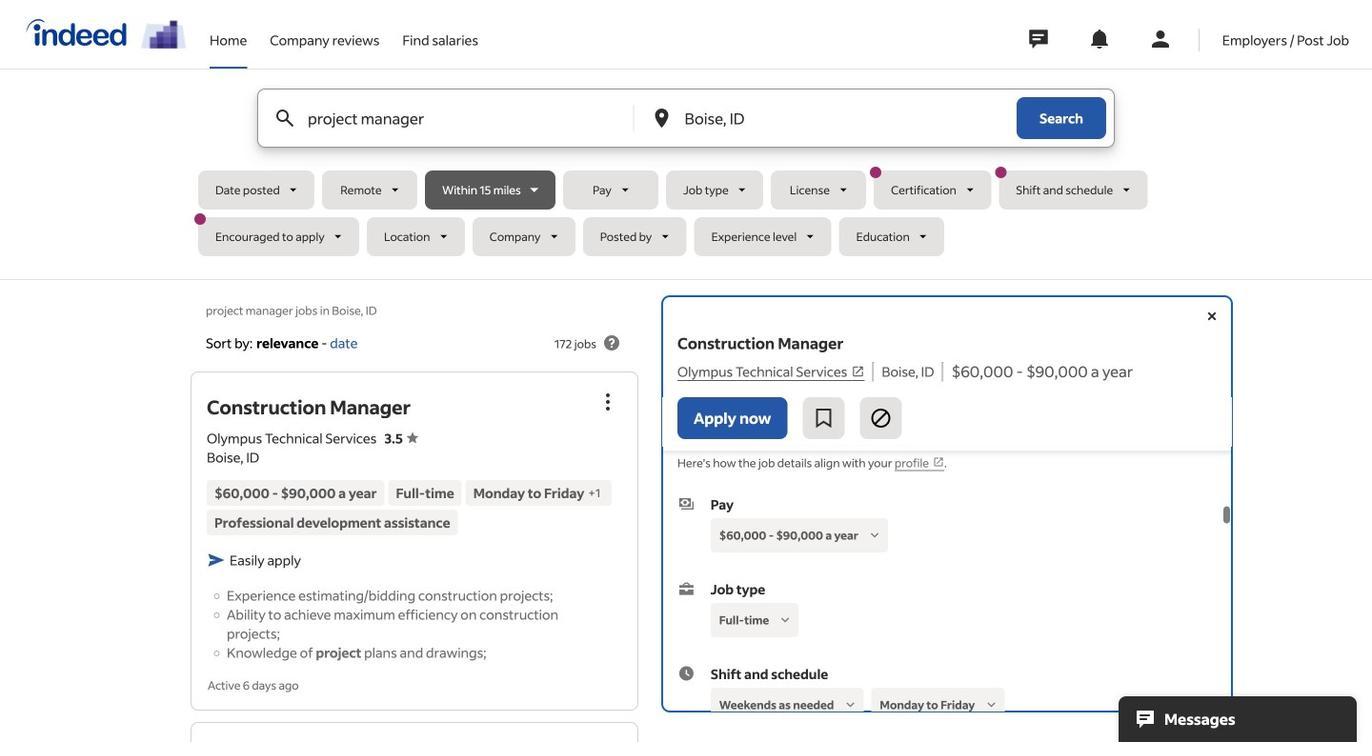 Task type: vqa. For each thing, say whether or not it's contained in the screenshot.
issues
no



Task type: locate. For each thing, give the bounding box(es) containing it.
1 vertical spatial missing preference image
[[983, 697, 1000, 714]]

job preferences (opens in a new window) image
[[933, 457, 944, 468]]

help icon image
[[600, 332, 623, 354]]

job type group
[[677, 580, 1217, 642]]

0 vertical spatial missing preference image
[[866, 527, 883, 544]]

1 horizontal spatial missing preference image
[[983, 697, 1000, 714]]

0 vertical spatial missing preference image
[[777, 612, 794, 629]]

1 vertical spatial missing preference image
[[842, 697, 859, 714]]

missing preference image inside shift and schedule group
[[983, 697, 1000, 714]]

1 horizontal spatial missing preference image
[[866, 527, 883, 544]]

0 horizontal spatial missing preference image
[[842, 697, 859, 714]]

None search field
[[194, 89, 1174, 264]]

missing preference image inside job type group
[[777, 612, 794, 629]]

notifications unread count 0 image
[[1088, 28, 1111, 51]]

0 horizontal spatial missing preference image
[[777, 612, 794, 629]]

missing preference image
[[777, 612, 794, 629], [983, 697, 1000, 714]]

pay group
[[677, 495, 1217, 557]]

Edit location text field
[[681, 90, 979, 147]]

missing preference image
[[866, 527, 883, 544], [842, 697, 859, 714]]

account image
[[1149, 28, 1172, 51]]



Task type: describe. For each thing, give the bounding box(es) containing it.
olympus technical services (opens in a new tab) image
[[851, 365, 865, 378]]

at indeed, we're committed to increasing representation of women at all levels of indeed's global workforce to at least 50% by 2030 image
[[141, 20, 187, 49]]

messages unread count 0 image
[[1026, 20, 1051, 58]]

save this job image
[[812, 407, 835, 430]]

job actions for construction manager is collapsed image
[[596, 391, 619, 413]]

not interested image
[[869, 407, 892, 430]]

3.5 out of five stars rating image
[[384, 430, 418, 447]]

shift and schedule group
[[677, 664, 1217, 726]]

close job details image
[[1201, 305, 1223, 328]]

missing preference image inside shift and schedule group
[[842, 697, 859, 714]]

missing preference image inside "pay" group
[[866, 527, 883, 544]]

search: Job title, keywords, or company text field
[[304, 90, 602, 147]]



